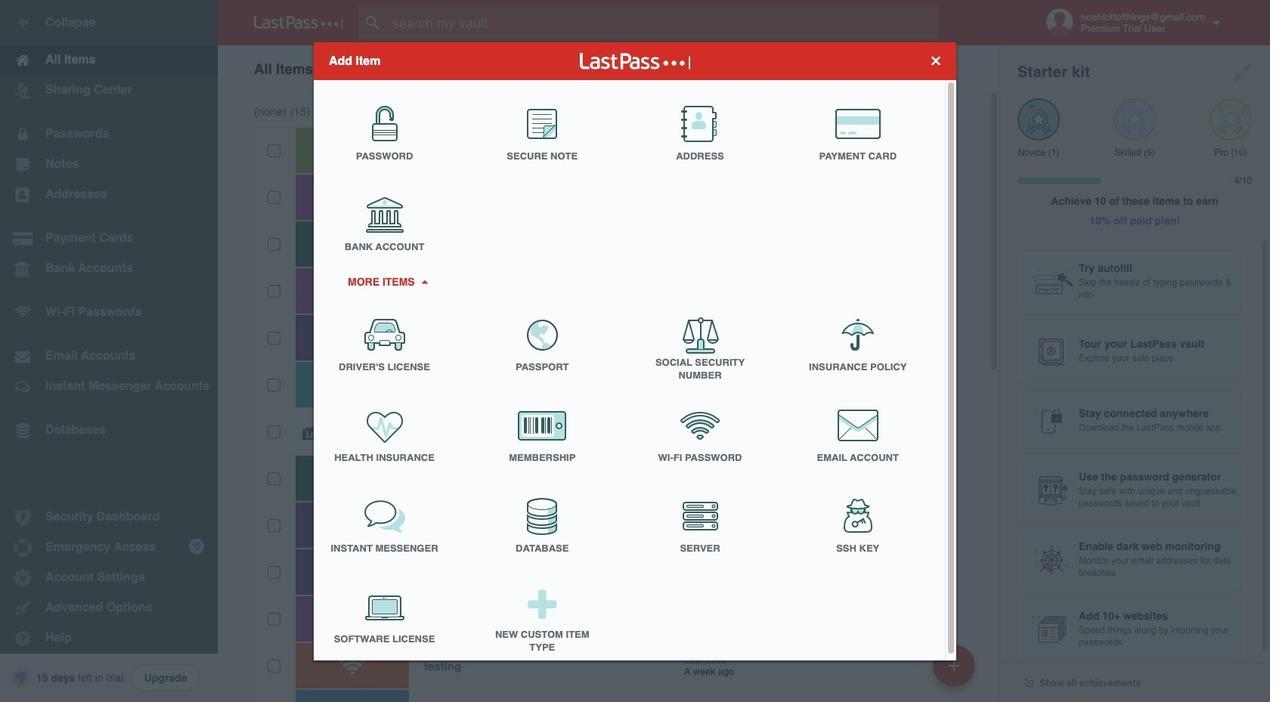 Task type: vqa. For each thing, say whether or not it's contained in the screenshot.
New Item image at the right bottom of the page
yes



Task type: describe. For each thing, give the bounding box(es) containing it.
new item image
[[949, 660, 959, 671]]

new item navigation
[[928, 640, 984, 702]]

main navigation navigation
[[0, 0, 218, 702]]



Task type: locate. For each thing, give the bounding box(es) containing it.
search my vault text field
[[358, 6, 962, 39]]

lastpass image
[[254, 16, 343, 29]]

dialog
[[314, 42, 956, 665]]

Search search field
[[358, 6, 962, 39]]

vault options navigation
[[218, 45, 999, 91]]

caret right image
[[419, 280, 430, 283]]



